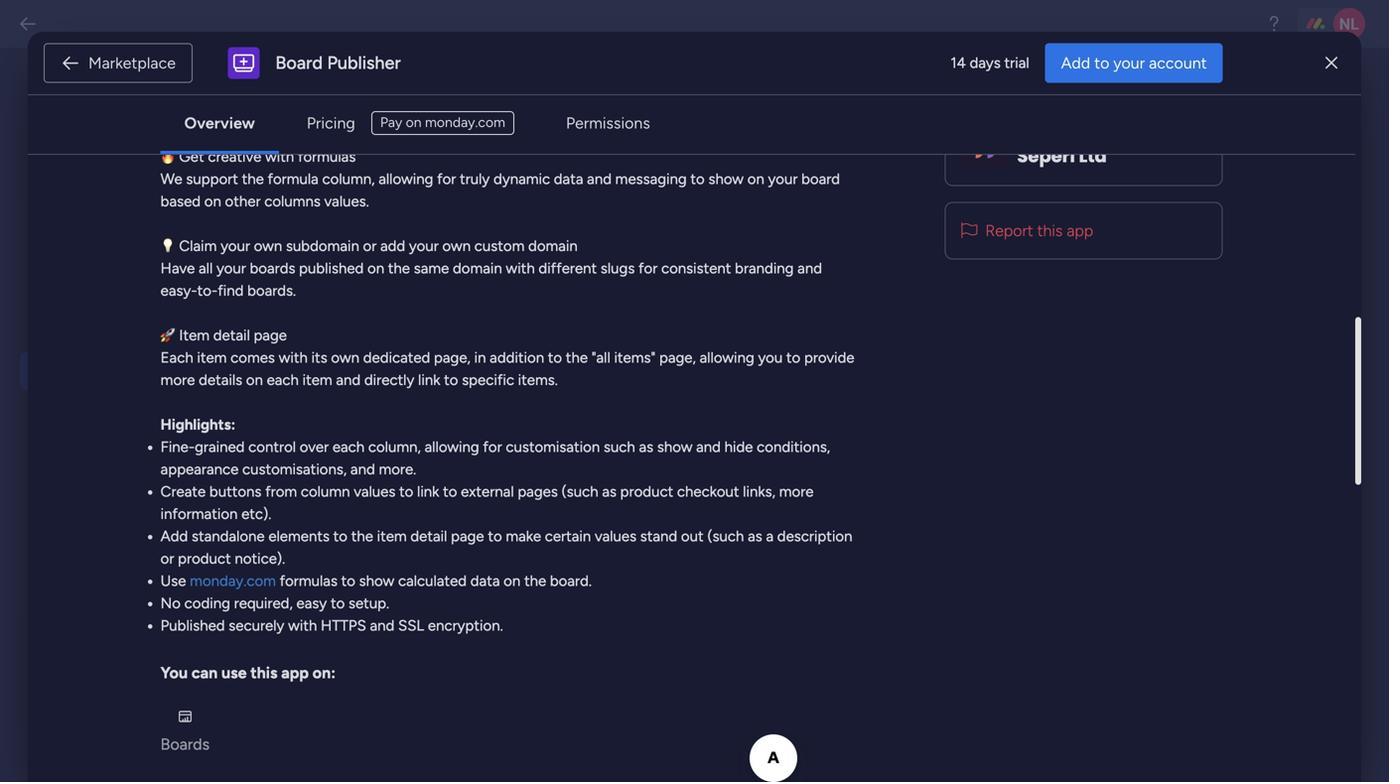 Task type: vqa. For each thing, say whether or not it's contained in the screenshot.
Wistia's 'app logo'
no



Task type: locate. For each thing, give the bounding box(es) containing it.
for down order
[[483, 438, 502, 456]]

to right elements
[[333, 528, 348, 546]]

0 vertical spatial published
[[394, 81, 459, 99]]

to up https
[[331, 595, 345, 613]]

allowing up hide
[[700, 349, 755, 367]]

the
[[389, 272, 414, 290], [389, 376, 414, 394]]

the down the "add"
[[389, 272, 414, 290]]

claim
[[179, 237, 217, 255]]

page down external on the left bottom of page
[[451, 528, 484, 546]]

1 vertical spatial as
[[602, 483, 617, 501]]

permissions down "multiple"
[[566, 114, 650, 133]]

🚀
[[161, 327, 175, 345]]

api up order
[[504, 376, 527, 394]]

1 vertical spatial published
[[299, 260, 364, 278]]

api left v2
[[330, 90, 363, 116]]

1 the from the top
[[389, 272, 414, 290]]

easy
[[296, 595, 327, 613]]

allowing inside customise the appearance of your published boards with multiple board views, allowing you to set defaults or choose which ones to show.
[[689, 81, 744, 99]]

to right 'trial'
[[1095, 54, 1110, 73]]

seperi ltd logo image
[[962, 122, 1009, 169]]

1 horizontal spatial this
[[1037, 221, 1063, 240]]

2 horizontal spatial own
[[442, 237, 471, 255]]

1 vertical spatial appearance
[[161, 461, 239, 479]]

board left views,
[[602, 81, 641, 99]]

content directory button
[[20, 527, 250, 566]]

1 horizontal spatial detail
[[411, 528, 447, 546]]

api down pay
[[390, 145, 413, 162]]

1 vertical spatial each
[[333, 438, 365, 456]]

as down such
[[602, 483, 617, 501]]

copier
[[73, 693, 123, 715]]

on down the "add"
[[367, 260, 384, 278]]

0 horizontal spatial or
[[161, 550, 174, 568]]

add inside highlights: fine-grained control over each column, allowing for customisation such as show and hide conditions, appearance customisations, and more. create buttons from column values to link to external pages (such as product checkout links, more information etc). add standalone elements to the item detail page to make certain values stand out (such as a description or product notice). use monday.com formulas to show calculated data on the board. no coding required, easy to setup. published securely with https and ssl encryption.
[[161, 528, 188, 546]]

0 vertical spatial permissions button
[[550, 103, 666, 143]]

highlights: fine-grained control over each column, allowing for customisation such as show and hide conditions, appearance customisations, and more. create buttons from column values to link to external pages (such as product checkout links, more information etc). add standalone elements to the item detail page to make certain values stand out (such as a description or product notice). use monday.com formulas to show calculated data on the board. no coding required, easy to setup. published securely with https and ssl encryption.
[[161, 416, 853, 635]]

0 vertical spatial the
[[389, 272, 414, 290]]

ssl
[[398, 617, 424, 635]]

to up setup.
[[341, 573, 356, 590]]

0 vertical spatial (such
[[562, 483, 599, 501]]

page
[[254, 327, 287, 345], [451, 528, 484, 546]]

published inside 💡 claim your own subdomain or add your own custom domain have all your boards published on the same domain with different slugs for consistent branding and easy-to-find boards.
[[299, 260, 364, 278]]

for inside highlights: fine-grained control over each column, allowing for customisation such as show and hide conditions, appearance customisations, and more. create buttons from column values to link to external pages (such as product checkout links, more information etc). add standalone elements to the item detail page to make certain values stand out (such as a description or product notice). use monday.com formulas to show calculated data on the board. no coding required, easy to setup. published securely with https and ssl encryption.
[[483, 438, 502, 456]]

detail up comes
[[213, 327, 250, 345]]

the left "all on the top left of page
[[566, 349, 588, 367]]

boards up pay on monday.com
[[463, 81, 508, 99]]

0 vertical spatial board
[[602, 81, 641, 99]]

2 horizontal spatial show
[[709, 170, 744, 188]]

0 horizontal spatial (such
[[562, 483, 599, 501]]

in up specific
[[474, 349, 486, 367]]

domain up different
[[528, 237, 578, 255]]

more.
[[379, 461, 416, 479]]

1 horizontal spatial values
[[595, 528, 637, 546]]

each right over
[[333, 438, 365, 456]]

monday.com up coding
[[190, 573, 276, 590]]

0 vertical spatial more
[[161, 371, 195, 389]]

marketplace report app image
[[962, 223, 978, 239]]

1 horizontal spatial permissions
[[566, 114, 650, 133]]

dapulse x slim image
[[1326, 51, 1338, 75]]

directly
[[364, 371, 415, 389]]

page up comes
[[254, 327, 287, 345]]

the inside the monday app api gives you powerful capabilities in order to enhance your monday app experience. it's very important to keep your api token secure.
[[389, 376, 414, 394]]

0 horizontal spatial published
[[299, 260, 364, 278]]

0 vertical spatial link
[[418, 371, 440, 389]]

marketplace
[[88, 54, 176, 73]]

0 horizontal spatial item
[[197, 349, 227, 367]]

back to workspace image
[[18, 14, 38, 34]]

0 vertical spatial detail
[[213, 327, 250, 345]]

each down comes
[[267, 371, 299, 389]]

1 vertical spatial page
[[451, 528, 484, 546]]

2 the from the top
[[389, 376, 414, 394]]

the inside customise the appearance of your published boards with multiple board views, allowing you to set defaults or choose which ones to show.
[[236, 81, 258, 99]]

application logo image
[[228, 47, 260, 79]]

1 horizontal spatial appearance
[[261, 81, 339, 99]]

(such right the out
[[707, 528, 744, 546]]

own right its
[[331, 349, 360, 367]]

1 horizontal spatial for
[[483, 438, 502, 456]]

in left order
[[468, 398, 480, 416]]

provide
[[804, 349, 855, 367]]

link down token
[[417, 483, 439, 501]]

dapulse info image
[[350, 270, 369, 299]]

own up boards.
[[254, 237, 282, 255]]

1 horizontal spatial as
[[639, 438, 654, 456]]

1 horizontal spatial add
[[1061, 54, 1091, 73]]

1 horizontal spatial product
[[620, 483, 674, 501]]

2 vertical spatial you
[[569, 376, 593, 394]]

links,
[[743, 483, 776, 501]]

usage stats button
[[20, 439, 250, 478]]

2 vertical spatial show
[[359, 573, 395, 590]]

(such right pages
[[562, 483, 599, 501]]

1 vertical spatial in
[[468, 398, 480, 416]]

0 horizontal spatial permissions
[[74, 623, 168, 644]]

capabilities
[[389, 398, 464, 416]]

1 vertical spatial show
[[657, 438, 693, 456]]

page, right 'items"'
[[659, 349, 696, 367]]

2 horizontal spatial or
[[363, 237, 377, 255]]

formulas down pricing
[[298, 148, 356, 166]]

1 horizontal spatial published
[[394, 81, 459, 99]]

0 horizontal spatial boards
[[250, 260, 295, 278]]

💡
[[161, 237, 175, 255]]

for inside 🔥 get creative with formulas we support the formula column, allowing for truly dynamic data and messaging to show on your board based on other columns values.
[[437, 170, 456, 188]]

(such
[[562, 483, 599, 501], [707, 528, 744, 546]]

domain
[[528, 237, 578, 255], [453, 260, 502, 278]]

0 vertical spatial permissions
[[566, 114, 650, 133]]

on down make
[[504, 573, 521, 590]]

your
[[1114, 54, 1145, 73], [361, 81, 391, 99], [768, 170, 798, 188], [221, 237, 250, 255], [409, 237, 439, 255], [216, 260, 246, 278], [601, 398, 631, 416], [677, 421, 706, 438]]

0 vertical spatial domain
[[528, 237, 578, 255]]

detail
[[213, 327, 250, 345], [411, 528, 447, 546]]

link
[[418, 371, 440, 389], [417, 483, 439, 501]]

detail up calculated
[[411, 528, 447, 546]]

1 vertical spatial item
[[303, 371, 332, 389]]

app left on:
[[281, 664, 309, 683]]

2 horizontal spatial as
[[748, 528, 763, 546]]

link inside 🚀 item detail page each item comes with its own dedicated page, in addition to the "all items" page, allowing you to provide more details on each item and directly link to specific items.
[[418, 371, 440, 389]]

2 vertical spatial for
[[483, 438, 502, 456]]

1 vertical spatial domain
[[453, 260, 502, 278]]

0 horizontal spatial page,
[[434, 349, 471, 367]]

add
[[1061, 54, 1091, 73], [161, 528, 188, 546]]

you
[[161, 664, 188, 683]]

or left the "add"
[[363, 237, 377, 255]]

content
[[74, 535, 140, 557]]

page, up specific
[[434, 349, 471, 367]]

1 horizontal spatial data
[[554, 170, 583, 188]]

page inside 🚀 item detail page each item comes with its own dedicated page, in addition to the "all items" page, allowing you to provide more details on each item and directly link to specific items.
[[254, 327, 287, 345]]

add to your account button
[[1045, 43, 1223, 83]]

1 vertical spatial board
[[802, 170, 840, 188]]

boards
[[463, 81, 508, 99], [250, 260, 295, 278]]

messaging
[[615, 170, 687, 188]]

column, up the "more."
[[368, 438, 421, 456]]

with inside 🚀 item detail page each item comes with its own dedicated page, in addition to the "all items" page, allowing you to provide more details on each item and directly link to specific items.
[[279, 349, 308, 367]]

to left keep
[[623, 421, 637, 438]]

add to your account
[[1061, 54, 1207, 73]]

product down standalone
[[178, 550, 231, 568]]

14 days trial
[[951, 54, 1030, 72]]

make
[[506, 528, 541, 546]]

account inside cross account copier
[[124, 666, 189, 688]]

1 horizontal spatial each
[[333, 438, 365, 456]]

values.
[[324, 193, 369, 210]]

more inside 🚀 item detail page each item comes with its own dedicated page, in addition to the "all items" page, allowing you to provide more details on each item and directly link to specific items.
[[161, 371, 195, 389]]

values down the "more."
[[354, 483, 396, 501]]

noah lott image
[[1334, 8, 1366, 40]]

can
[[550, 272, 574, 290], [192, 664, 218, 683]]

out
[[681, 528, 704, 546]]

pricing
[[307, 114, 355, 133]]

0 vertical spatial product
[[620, 483, 674, 501]]

0 vertical spatial data
[[554, 170, 583, 188]]

customise
[[161, 81, 232, 99]]

link up capabilities
[[418, 371, 440, 389]]

regenerate button
[[649, 138, 727, 170]]

items"
[[614, 349, 656, 367]]

product
[[620, 483, 674, 501], [178, 550, 231, 568]]

same
[[414, 260, 449, 278]]

and inside 🚀 item detail page each item comes with its own dedicated page, in addition to the "all items" page, allowing you to provide more details on each item and directly link to specific items.
[[336, 371, 361, 389]]

the up other
[[242, 170, 264, 188]]

to left provide
[[787, 349, 801, 367]]

more right links,
[[779, 483, 814, 501]]

0 vertical spatial as
[[639, 438, 654, 456]]

formulas up the easy
[[280, 573, 338, 590]]

1 horizontal spatial boards
[[463, 81, 508, 99]]

add down information
[[161, 528, 188, 546]]

app up order
[[475, 376, 500, 394]]

0 horizontal spatial page
[[254, 327, 287, 345]]

token right v2
[[397, 90, 455, 116]]

you inside 🚀 item detail page each item comes with its own dedicated page, in addition to the "all items" page, allowing you to provide more details on each item and directly link to specific items.
[[758, 349, 783, 367]]

0 horizontal spatial this
[[251, 664, 278, 683]]

🔥 get creative with formulas we support the formula column, allowing for truly dynamic data and messaging to show on your board based on other columns values.
[[161, 148, 840, 210]]

as left 'a' at the right of the page
[[748, 528, 763, 546]]

1 vertical spatial formulas
[[280, 573, 338, 590]]

0 vertical spatial each
[[267, 371, 299, 389]]

0 horizontal spatial board
[[602, 81, 641, 99]]

formulas inside 🔥 get creative with formulas we support the formula column, allowing for truly dynamic data and messaging to show on your board based on other columns values.
[[298, 148, 356, 166]]

token down pay on monday.com
[[417, 145, 457, 162]]

each
[[267, 371, 299, 389], [333, 438, 365, 456]]

board inside customise the appearance of your published boards with multiple board views, allowing you to set defaults or choose which ones to show.
[[602, 81, 641, 99]]

1 horizontal spatial page
[[451, 528, 484, 546]]

formulas
[[298, 148, 356, 166], [280, 573, 338, 590]]

appearance up which
[[261, 81, 339, 99]]

1 horizontal spatial board
[[802, 170, 840, 188]]

item up "details"
[[197, 349, 227, 367]]

with up formula
[[265, 148, 294, 166]]

the down the "add"
[[388, 260, 410, 278]]

cross account copier button
[[20, 658, 250, 724]]

monday icon image
[[350, 374, 368, 404]]

and left directly
[[336, 371, 361, 389]]

can left be
[[550, 272, 574, 290]]

0 vertical spatial monday
[[418, 376, 471, 394]]

item
[[179, 327, 210, 345]]

1 vertical spatial token
[[417, 145, 457, 162]]

item up calculated
[[377, 528, 407, 546]]

board down set
[[802, 170, 840, 188]]

0 horizontal spatial data
[[471, 573, 500, 590]]

0 vertical spatial add
[[1061, 54, 1091, 73]]

cross account copier
[[73, 666, 189, 715]]

0 horizontal spatial monday.com
[[190, 573, 276, 590]]

1 vertical spatial link
[[417, 483, 439, 501]]

allowing inside highlights: fine-grained control over each column, allowing for customisation such as show and hide conditions, appearance customisations, and more. create buttons from column values to link to external pages (such as product checkout links, more information etc). add standalone elements to the item detail page to make certain values stand out (such as a description or product notice). use monday.com formulas to show calculated data on the board. no coding required, easy to setup. published securely with https and ssl encryption.
[[425, 438, 479, 456]]

1 horizontal spatial page,
[[659, 349, 696, 367]]

show right such
[[657, 438, 693, 456]]

to up "very"
[[523, 398, 537, 416]]

1 horizontal spatial own
[[331, 349, 360, 367]]

as
[[639, 438, 654, 456], [602, 483, 617, 501], [748, 528, 763, 546]]

to inside button
[[1095, 54, 1110, 73]]

0 vertical spatial formulas
[[298, 148, 356, 166]]

item down its
[[303, 371, 332, 389]]

you inside customise the appearance of your published boards with multiple board views, allowing you to set defaults or choose which ones to show.
[[748, 81, 772, 99]]

0 horizontal spatial for
[[437, 170, 456, 188]]

0 vertical spatial column,
[[322, 170, 375, 188]]

personal
[[330, 145, 387, 162]]

0 horizontal spatial account
[[124, 666, 189, 688]]

experience.
[[418, 421, 495, 438]]

with down the easy
[[288, 617, 317, 635]]

as right such
[[639, 438, 654, 456]]

🔥
[[161, 148, 175, 166]]

to left set
[[776, 81, 790, 99]]

with left its
[[279, 349, 308, 367]]

coding
[[184, 595, 230, 613]]

values left stand
[[595, 528, 637, 546]]

secure.
[[457, 443, 505, 461]]

1 horizontal spatial item
[[303, 371, 332, 389]]

1 vertical spatial permissions
[[74, 623, 168, 644]]

item inside highlights: fine-grained control over each column, allowing for customisation such as show and hide conditions, appearance customisations, and more. create buttons from column values to link to external pages (such as product checkout links, more information etc). add standalone elements to the item detail page to make certain values stand out (such as a description or product notice). use monday.com formulas to show calculated data on the board. no coding required, easy to setup. published securely with https and ssl encryption.
[[377, 528, 407, 546]]

you left provide
[[758, 349, 783, 367]]

1 vertical spatial monday.com
[[190, 573, 276, 590]]

app inside 'link'
[[1067, 221, 1094, 240]]

monday up keep
[[635, 398, 688, 416]]

1 horizontal spatial account
[[1149, 54, 1207, 73]]

token
[[397, 90, 455, 116], [417, 145, 457, 162]]

app
[[1067, 221, 1094, 240], [475, 376, 500, 394], [389, 421, 415, 438], [281, 664, 309, 683]]

0 vertical spatial page
[[254, 327, 287, 345]]

on right copy
[[748, 170, 765, 188]]

0 horizontal spatial add
[[161, 528, 188, 546]]

0 vertical spatial show
[[709, 170, 744, 188]]

days
[[970, 54, 1001, 72]]

data inside highlights: fine-grained control over each column, allowing for customisation such as show and hide conditions, appearance customisations, and more. create buttons from column values to link to external pages (such as product checkout links, more information etc). add standalone elements to the item detail page to make certain values stand out (such as a description or product notice). use monday.com formulas to show calculated data on the board. no coding required, easy to setup. published securely with https and ssl encryption.
[[471, 573, 500, 590]]

0 vertical spatial or
[[218, 103, 232, 121]]

can left 'use'
[[192, 664, 218, 683]]

data
[[554, 170, 583, 188], [471, 573, 500, 590]]

support
[[186, 170, 238, 188]]

specific
[[462, 371, 514, 389]]

board.
[[550, 573, 592, 590]]

add right 'trial'
[[1061, 54, 1091, 73]]

or left the choose
[[218, 103, 232, 121]]

creative
[[208, 148, 262, 166]]

notice).
[[235, 550, 285, 568]]

for
[[437, 170, 456, 188], [639, 260, 658, 278], [483, 438, 502, 456]]

api left token
[[389, 443, 412, 461]]

1 vertical spatial more
[[779, 483, 814, 501]]

over
[[300, 438, 329, 456]]

appearance inside customise the appearance of your published boards with multiple board views, allowing you to set defaults or choose which ones to show.
[[261, 81, 339, 99]]

0 horizontal spatial own
[[254, 237, 282, 255]]

0 horizontal spatial appearance
[[161, 461, 239, 479]]

14
[[951, 54, 966, 72]]

gives
[[530, 376, 565, 394]]

1 horizontal spatial (such
[[707, 528, 744, 546]]

with inside 💡 claim your own subdomain or add your own custom domain have all your boards published on the same domain with different slugs for consistent branding and easy-to-find boards.
[[506, 260, 535, 278]]

on inside 💡 claim your own subdomain or add your own custom domain have all your boards published on the same domain with different slugs for consistent branding and easy-to-find boards.
[[367, 260, 384, 278]]

1 horizontal spatial or
[[218, 103, 232, 121]]

allowing inside 🔥 get creative with formulas we support the formula column, allowing for truly dynamic data and messaging to show on your board based on other columns values.
[[379, 170, 433, 188]]

this right report
[[1037, 221, 1063, 240]]

to left external on the left bottom of page
[[443, 483, 457, 501]]

0 vertical spatial token
[[397, 90, 455, 116]]

pay on monday.com
[[380, 114, 506, 131]]

the right elements
[[351, 528, 373, 546]]

grained
[[195, 438, 245, 456]]

the up the choose
[[236, 81, 258, 99]]

your inside 🔥 get creative with formulas we support the formula column, allowing for truly dynamic data and messaging to show on your board based on other columns values.
[[768, 170, 798, 188]]

on right pay
[[406, 114, 422, 131]]

token for api v2 token
[[397, 90, 455, 116]]

1 vertical spatial detail
[[411, 528, 447, 546]]

column, inside 🔥 get creative with formulas we support the formula column, allowing for truly dynamic data and messaging to show on your board based on other columns values.
[[322, 170, 375, 188]]

product up stand
[[620, 483, 674, 501]]

you up enhance
[[569, 376, 593, 394]]

other
[[225, 193, 261, 210]]

permissions
[[566, 114, 650, 133], [74, 623, 168, 644]]

domain down custom
[[453, 260, 502, 278]]

0 horizontal spatial permissions button
[[20, 614, 250, 653]]

information
[[161, 505, 238, 523]]

show up setup.
[[359, 573, 395, 590]]

for left truly
[[437, 170, 456, 188]]

monday up capabilities
[[418, 376, 471, 394]]

1 vertical spatial product
[[178, 550, 231, 568]]

values
[[354, 483, 396, 501], [595, 528, 637, 546]]

on
[[406, 114, 422, 131], [748, 170, 765, 188], [204, 193, 221, 210], [367, 260, 384, 278], [246, 371, 263, 389], [504, 573, 521, 590]]

the inside 💡 claim your own subdomain or add your own custom domain have all your boards published on the same domain with different slugs for consistent branding and easy-to-find boards.
[[388, 260, 410, 278]]

multiple
[[545, 81, 598, 99]]

the inside 🚀 item detail page each item comes with its own dedicated page, in addition to the "all items" page, allowing you to provide more details on each item and directly link to specific items.
[[566, 349, 588, 367]]

allowing down personal api token
[[379, 170, 433, 188]]

1 horizontal spatial more
[[779, 483, 814, 501]]

the down dedicated
[[389, 376, 414, 394]]

and left messaging
[[587, 170, 612, 188]]

2 horizontal spatial item
[[377, 528, 407, 546]]

0 horizontal spatial each
[[267, 371, 299, 389]]

account
[[1149, 54, 1207, 73], [124, 666, 189, 688]]

1 vertical spatial monday
[[635, 398, 688, 416]]

allowing inside 🚀 item detail page each item comes with its own dedicated page, in addition to the "all items" page, allowing you to provide more details on each item and directly link to specific items.
[[700, 349, 755, 367]]

boards
[[161, 735, 210, 754]]

0 vertical spatial values
[[354, 483, 396, 501]]

allowing down capabilities
[[425, 438, 479, 456]]

choose
[[236, 103, 284, 121]]

0 vertical spatial in
[[474, 349, 486, 367]]

detail inside 🚀 item detail page each item comes with its own dedicated page, in addition to the "all items" page, allowing you to provide more details on each item and directly link to specific items.
[[213, 327, 250, 345]]

on down comes
[[246, 371, 263, 389]]

allowing right views,
[[689, 81, 744, 99]]

boards up boards.
[[250, 260, 295, 278]]

administration
[[35, 84, 233, 120]]



Task type: describe. For each thing, give the bounding box(es) containing it.
0 horizontal spatial domain
[[453, 260, 502, 278]]

personal api token
[[330, 145, 457, 162]]

for inside 💡 claim your own subdomain or add your own custom domain have all your boards published on the same domain with different slugs for consistent branding and easy-to-find boards.
[[639, 260, 658, 278]]

to inside 🔥 get creative with formulas we support the formula column, allowing for truly dynamic data and messaging to show on your board based on other columns values.
[[691, 170, 705, 188]]

branding
[[735, 260, 794, 278]]

own inside 🚀 item detail page each item comes with its own dedicated page, in addition to the "all items" page, allowing you to provide more details on each item and directly link to specific items.
[[331, 349, 360, 367]]

very
[[521, 421, 550, 438]]

copy
[[686, 178, 719, 195]]

elements
[[268, 528, 330, 546]]

0 horizontal spatial as
[[602, 483, 617, 501]]

more inside highlights: fine-grained control over each column, allowing for customisation such as show and hide conditions, appearance customisations, and more. create buttons from column values to link to external pages (such as product checkout links, more information etc). add standalone elements to the item detail page to make certain values stand out (such as a description or product notice). use monday.com formulas to show calculated data on the board. no coding required, easy to setup. published securely with https and ssl encryption.
[[779, 483, 814, 501]]

based
[[161, 193, 201, 210]]

1 horizontal spatial show
[[657, 438, 693, 456]]

the inside 🔥 get creative with formulas we support the formula column, allowing for truly dynamic data and messaging to show on your board based on other columns values.
[[242, 170, 264, 188]]

stand
[[640, 528, 678, 546]]

monday.com inside highlights: fine-grained control over each column, allowing for customisation such as show and hide conditions, appearance customisations, and more. create buttons from column values to link to external pages (such as product checkout links, more information etc). add standalone elements to the item detail page to make certain values stand out (such as a description or product notice). use monday.com formulas to show calculated data on the board. no coding required, easy to setup. published securely with https and ssl encryption.
[[190, 573, 276, 590]]

setup.
[[349, 595, 389, 613]]

set
[[794, 81, 815, 99]]

published
[[161, 617, 225, 635]]

on inside 🚀 item detail page each item comes with its own dedicated page, in addition to the "all items" page, allowing you to provide more details on each item and directly link to specific items.
[[246, 371, 263, 389]]

copy button
[[656, 171, 727, 203]]

to left make
[[488, 528, 502, 546]]

and inside 🔥 get creative with formulas we support the formula column, allowing for truly dynamic data and messaging to show on your board based on other columns values.
[[587, 170, 612, 188]]

keep
[[641, 421, 673, 438]]

add
[[380, 237, 405, 255]]

no
[[161, 595, 181, 613]]

monday.com link
[[190, 573, 276, 590]]

and left the "more."
[[351, 461, 375, 479]]

2 page, from the left
[[659, 349, 696, 367]]

get
[[179, 148, 204, 166]]

external
[[461, 483, 514, 501]]

column, inside highlights: fine-grained control over each column, allowing for customisation such as show and hide conditions, appearance customisations, and more. create buttons from column values to link to external pages (such as product checkout links, more information etc). add standalone elements to the item detail page to make certain values stand out (such as a description or product notice). use monday.com formulas to show calculated data on the board. no coding required, easy to setup. published securely with https and ssl encryption.
[[368, 438, 421, 456]]

token
[[416, 443, 453, 461]]

enhance
[[541, 398, 598, 416]]

each inside 🚀 item detail page each item comes with its own dedicated page, in addition to the "all items" page, allowing you to provide more details on each item and directly link to specific items.
[[267, 371, 299, 389]]

which
[[288, 103, 328, 121]]

calculated
[[398, 573, 467, 590]]

columns
[[264, 193, 321, 210]]

directory
[[145, 535, 216, 557]]

0 vertical spatial can
[[550, 272, 574, 290]]

show inside 🔥 get creative with formulas we support the formula column, allowing for truly dynamic data and messaging to show on your board based on other columns values.
[[709, 170, 744, 188]]

we
[[161, 170, 182, 188]]

views,
[[644, 81, 685, 99]]

checkout
[[677, 483, 739, 501]]

1 vertical spatial (such
[[707, 528, 744, 546]]

securely
[[229, 617, 284, 635]]

1 horizontal spatial monday
[[635, 398, 688, 416]]

help image
[[1264, 14, 1284, 34]]

token for personal api token
[[417, 145, 457, 162]]

all
[[199, 260, 213, 278]]

detail inside highlights: fine-grained control over each column, allowing for customisation such as show and hide conditions, appearance customisations, and more. create buttons from column values to link to external pages (such as product checkout links, more information etc). add standalone elements to the item detail page to make certain values stand out (such as a description or product notice). use monday.com formulas to show calculated data on the board. no coding required, easy to setup. published securely with https and ssl encryption.
[[411, 528, 447, 546]]

find
[[218, 282, 244, 300]]

1 horizontal spatial permissions button
[[550, 103, 666, 143]]

app down capabilities
[[389, 421, 415, 438]]

or inside highlights: fine-grained control over each column, allowing for customisation such as show and hide conditions, appearance customisations, and more. create buttons from column values to link to external pages (such as product checkout links, more information etc). add standalone elements to the item detail page to make certain values stand out (such as a description or product notice). use monday.com formulas to show calculated data on the board. no coding required, easy to setup. published securely with https and ssl encryption.
[[161, 550, 174, 568]]

0 vertical spatial monday.com
[[425, 114, 506, 131]]

add inside button
[[1061, 54, 1091, 73]]

it's
[[498, 421, 518, 438]]

permissions for bottom permissions button
[[74, 623, 168, 644]]

each
[[161, 349, 193, 367]]

page inside highlights: fine-grained control over each column, allowing for customisation such as show and hide conditions, appearance customisations, and more. create buttons from column values to link to external pages (such as product checkout links, more information etc). add standalone elements to the item detail page to make certain values stand out (such as a description or product notice). use monday.com formulas to show calculated data on the board. no coding required, easy to setup. published securely with https and ssl encryption.
[[451, 528, 484, 546]]

1 vertical spatial values
[[595, 528, 637, 546]]

publisher
[[327, 52, 401, 73]]

your inside customise the appearance of your published boards with multiple board views, allowing you to set defaults or choose which ones to show.
[[361, 81, 391, 99]]

cross
[[73, 666, 119, 688]]

v2
[[368, 90, 392, 116]]

1 vertical spatial can
[[192, 664, 218, 683]]

this inside 'link'
[[1037, 221, 1063, 240]]

the for the monday app api gives you powerful capabilities in order to enhance your monday app experience. it's very important to keep your api token secure.
[[389, 376, 414, 394]]

🚀 item detail page each item comes with its own dedicated page, in addition to the "all items" page, allowing you to provide more details on each item and directly link to specific items.
[[161, 327, 855, 389]]

on down support
[[204, 193, 221, 210]]

formulas inside highlights: fine-grained control over each column, allowing for customisation such as show and hide conditions, appearance customisations, and more. create buttons from column values to link to external pages (such as product checkout links, more information etc). add standalone elements to the item detail page to make certain values stand out (such as a description or product notice). use monday.com formulas to show calculated data on the board. no coding required, easy to setup. published securely with https and ssl encryption.
[[280, 573, 338, 590]]

with inside customise the appearance of your published boards with multiple board views, allowing you to set defaults or choose which ones to show.
[[512, 81, 541, 99]]

0 vertical spatial item
[[197, 349, 227, 367]]

ones
[[332, 103, 364, 121]]

on inside highlights: fine-grained control over each column, allowing for customisation such as show and hide conditions, appearance customisations, and more. create buttons from column values to link to external pages (such as product checkout links, more information etc). add standalone elements to the item detail page to make certain values stand out (such as a description or product notice). use monday.com formulas to show calculated data on the board. no coding required, easy to setup. published securely with https and ssl encryption.
[[504, 573, 521, 590]]

"all
[[592, 349, 611, 367]]

slugs
[[601, 260, 635, 278]]

dynamic
[[494, 170, 550, 188]]

use
[[221, 664, 247, 683]]

in inside the monday app api gives you powerful capabilities in order to enhance your monday app experience. it's very important to keep your api token secure.
[[468, 398, 480, 416]]

a
[[766, 528, 774, 546]]

custom
[[475, 237, 525, 255]]

conditions,
[[757, 438, 831, 456]]

marketplace button
[[44, 43, 193, 83]]

or inside customise the appearance of your published boards with multiple board views, allowing you to set defaults or choose which ones to show.
[[218, 103, 232, 121]]

board publisher
[[276, 52, 401, 73]]

and inside 💡 claim your own subdomain or add your own custom domain have all your boards published on the same domain with different slugs for consistent branding and easy-to-find boards.
[[798, 260, 822, 278]]

0 horizontal spatial product
[[178, 550, 231, 568]]

1 horizontal spatial domain
[[528, 237, 578, 255]]

💡 claim your own subdomain or add your own custom domain have all your boards published on the same domain with different slugs for consistent branding and easy-to-find boards.
[[161, 237, 822, 300]]

seperi
[[1017, 143, 1075, 169]]

the left board.
[[524, 573, 546, 590]]

report
[[986, 221, 1033, 240]]

the monday app api gives you powerful capabilities in order to enhance your monday app experience. it's very important to keep your api token secure.
[[389, 376, 706, 461]]

account inside button
[[1149, 54, 1207, 73]]

to down the "more."
[[399, 483, 413, 501]]

0 horizontal spatial show
[[359, 573, 395, 590]]

powerful
[[597, 376, 656, 394]]

overview button
[[169, 103, 271, 143]]

from
[[265, 483, 297, 501]]

important
[[554, 421, 619, 438]]

you inside the monday app api gives you powerful capabilities in order to enhance your monday app experience. it's very important to keep your api token secure.
[[569, 376, 593, 394]]

of
[[343, 81, 357, 99]]

and down setup.
[[370, 617, 395, 635]]

highlights:
[[161, 416, 236, 434]]

2 vertical spatial as
[[748, 528, 763, 546]]

encryption.
[[428, 617, 503, 635]]

with inside 🔥 get creative with formulas we support the formula column, allowing for truly dynamic data and messaging to show on your board based on other columns values.
[[265, 148, 294, 166]]

each inside highlights: fine-grained control over each column, allowing for customisation such as show and hide conditions, appearance customisations, and more. create buttons from column values to link to external pages (such as product checkout links, more information etc). add standalone elements to the item detail page to make certain values stand out (such as a description or product notice). use monday.com formulas to show calculated data on the board. no coding required, easy to setup. published securely with https and ssl encryption.
[[333, 438, 365, 456]]

dedicated
[[363, 349, 430, 367]]

1 vertical spatial permissions button
[[20, 614, 250, 653]]

documentation
[[444, 272, 546, 290]]

boards inside 💡 claim your own subdomain or add your own custom domain have all your boards published on the same domain with different slugs for consistent branding and easy-to-find boards.
[[250, 260, 295, 278]]

and left hide
[[696, 438, 721, 456]]

data inside 🔥 get creative with formulas we support the formula column, allowing for truly dynamic data and messaging to show on your board based on other columns values.
[[554, 170, 583, 188]]

in inside 🚀 item detail page each item comes with its own dedicated page, in addition to the "all items" page, allowing you to provide more details on each item and directly link to specific items.
[[474, 349, 486, 367]]

api left documentation
[[418, 272, 440, 290]]

to up gives
[[548, 349, 562, 367]]

permissions for right permissions button
[[566, 114, 650, 133]]

boards.
[[247, 282, 296, 300]]

link inside highlights: fine-grained control over each column, allowing for customisation such as show and hide conditions, appearance customisations, and more. create buttons from column values to link to external pages (such as product checkout links, more information etc). add standalone elements to the item detail page to make certain values stand out (such as a description or product notice). use monday.com formulas to show calculated data on the board. no coding required, easy to setup. published securely with https and ssl encryption.
[[417, 483, 439, 501]]

1 page, from the left
[[434, 349, 471, 367]]

report this app
[[986, 221, 1094, 240]]

the api documentation can be found at
[[389, 272, 654, 290]]

files o image
[[664, 180, 678, 194]]

to right ones
[[367, 103, 381, 121]]

1 vertical spatial this
[[251, 664, 278, 683]]

your inside "add to your account" button
[[1114, 54, 1145, 73]]

the for the api documentation can be found at
[[389, 272, 414, 290]]

published inside customise the appearance of your published boards with multiple board views, allowing you to set defaults or choose which ones to show.
[[394, 81, 459, 99]]

customization
[[74, 229, 190, 251]]

have
[[161, 260, 195, 278]]

boards inside customise the appearance of your published boards with multiple board views, allowing you to set defaults or choose which ones to show.
[[463, 81, 508, 99]]

with inside highlights: fine-grained control over each column, allowing for customisation such as show and hide conditions, appearance customisations, and more. create buttons from column values to link to external pages (such as product checkout links, more information etc). add standalone elements to the item detail page to make certain values stand out (such as a description or product notice). use monday.com formulas to show calculated data on the board. no coding required, easy to setup. published securely with https and ssl encryption.
[[288, 617, 317, 635]]

buttons
[[209, 483, 262, 501]]

truly
[[460, 170, 490, 188]]

addition
[[490, 349, 544, 367]]

usage stats
[[74, 448, 168, 469]]

required,
[[234, 595, 293, 613]]

use
[[161, 573, 186, 590]]

appearance inside highlights: fine-grained control over each column, allowing for customisation such as show and hide conditions, appearance customisations, and more. create buttons from column values to link to external pages (such as product checkout links, more information etc). add standalone elements to the item detail page to make certain values stand out (such as a description or product notice). use monday.com formulas to show calculated data on the board. no coding required, easy to setup. published securely with https and ssl encryption.
[[161, 461, 239, 479]]

or inside 💡 claim your own subdomain or add your own custom domain have all your boards published on the same domain with different slugs for consistent branding and easy-to-find boards.
[[363, 237, 377, 255]]

regenerate
[[657, 146, 719, 161]]

https
[[321, 617, 366, 635]]

pay
[[380, 114, 402, 131]]

standalone
[[192, 528, 265, 546]]

to up capabilities
[[444, 371, 458, 389]]

defaults
[[161, 103, 215, 121]]

board inside 🔥 get creative with formulas we support the formula column, allowing for truly dynamic data and messaging to show on your board based on other columns values.
[[802, 170, 840, 188]]



